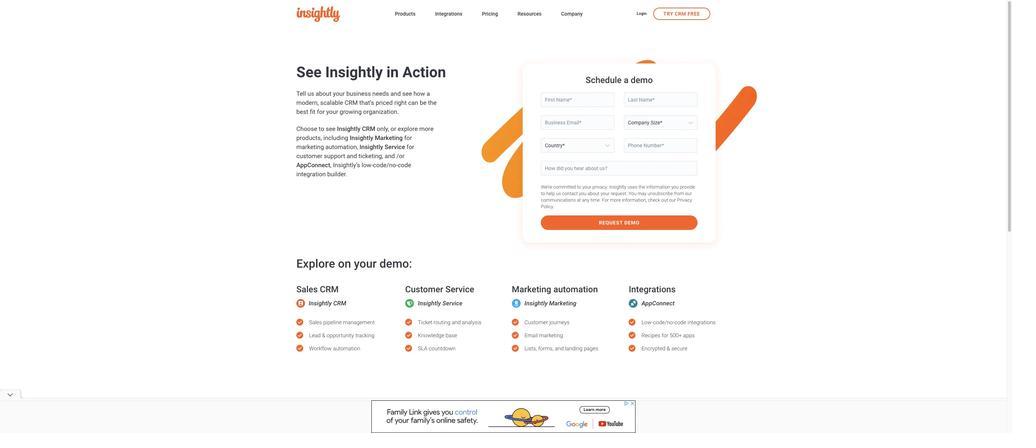 Task type: locate. For each thing, give the bounding box(es) containing it.
0 vertical spatial marketing
[[296, 143, 324, 151]]

lists,
[[525, 345, 537, 352]]

that's
[[359, 99, 374, 106]]

choose to see insightly crm only, or explore more products, including insightly marketing for marketing automation, insightly service for customer support and ticketing, and /or appconnect , insightly's low-code/no-code integration builder.
[[296, 125, 434, 178]]

see up including
[[326, 125, 336, 132]]

insightly logo image
[[297, 6, 340, 22]]

secure
[[672, 345, 688, 352]]

customer for customer journeys
[[525, 319, 548, 326]]

1 horizontal spatial code/no-
[[653, 319, 675, 326]]

may
[[638, 191, 647, 196]]

explore
[[296, 257, 335, 271]]

insightly inside we're committed to your privacy. insightly uses the information you provide to help us contact you about your request. you may unsubscribe from our communications at any time.  for more information, check out our privacy policy.
[[609, 184, 627, 190]]

you up any
[[579, 191, 587, 196]]

encrypted & secure
[[642, 345, 688, 352]]

appconnect
[[296, 161, 330, 169], [642, 300, 675, 307]]

see
[[296, 64, 322, 81]]

for
[[317, 108, 325, 115], [404, 134, 412, 142], [407, 143, 414, 151], [662, 332, 669, 339]]

needs
[[373, 90, 389, 97]]

marketing down marketing automation
[[549, 300, 577, 307]]

more right explore
[[419, 125, 434, 132]]

1 vertical spatial marketing
[[539, 332, 563, 339]]

us inside tell us about your business needs and see how a modern, scalable crm that's priced right can be the best fit for your growing organization.
[[308, 90, 314, 97]]

sales pipeline management
[[309, 319, 375, 326]]

a left demo
[[624, 75, 629, 85]]

0 vertical spatial code/no-
[[373, 161, 398, 169]]

1 vertical spatial you
[[579, 191, 587, 196]]

service
[[385, 143, 405, 151], [446, 284, 474, 295], [443, 300, 463, 307]]

service inside choose to see insightly crm only, or explore more products, including insightly marketing for marketing automation, insightly service for customer support and ticketing, and /or appconnect , insightly's low-code/no-code integration builder.
[[385, 143, 405, 151]]

lead
[[309, 332, 321, 339]]

we're committed to your privacy. insightly uses the information you provide to help us contact you about your request. you may unsubscribe from our communications at any time.  for more information, check out our privacy policy.
[[541, 184, 695, 209]]

0 horizontal spatial our
[[669, 197, 676, 203]]

crm
[[675, 11, 686, 17], [345, 99, 358, 106], [362, 125, 375, 132], [320, 284, 339, 295], [333, 300, 346, 307]]

countdown
[[429, 345, 456, 352]]

appconnect up low-
[[642, 300, 675, 307]]

a right how
[[427, 90, 430, 97]]

0 horizontal spatial us
[[308, 90, 314, 97]]

marketing inside choose to see insightly crm only, or explore more products, including insightly marketing for marketing automation, insightly service for customer support and ticketing, and /or appconnect , insightly's low-code/no-code integration builder.
[[296, 143, 324, 151]]

0 vertical spatial code
[[398, 161, 411, 169]]

0 vertical spatial sales
[[296, 284, 318, 295]]

service up "/or"
[[385, 143, 405, 151]]

service for customer service
[[446, 284, 474, 295]]

try
[[664, 11, 673, 17]]

0 vertical spatial you
[[672, 184, 679, 190]]

0 vertical spatial more
[[419, 125, 434, 132]]

marketing down customer journeys
[[539, 332, 563, 339]]

1 vertical spatial sales
[[309, 319, 322, 326]]

marketing down the or
[[375, 134, 403, 142]]

crm inside 'button'
[[675, 11, 686, 17]]

1 horizontal spatial the
[[639, 184, 645, 190]]

code/no- down the ticketing,
[[373, 161, 398, 169]]

1 vertical spatial see
[[326, 125, 336, 132]]

only,
[[377, 125, 389, 132]]

& for encrypted
[[667, 345, 670, 352]]

0 vertical spatial appconnect
[[296, 161, 330, 169]]

the right be
[[428, 99, 437, 106]]

a
[[624, 75, 629, 85], [427, 90, 430, 97]]

1 horizontal spatial see
[[402, 90, 412, 97]]

integrations
[[435, 11, 463, 17], [629, 284, 676, 295]]

Phone Number* text field
[[624, 138, 698, 153]]

0 vertical spatial our
[[685, 191, 692, 196]]

marketing inside choose to see insightly crm only, or explore more products, including insightly marketing for marketing automation, insightly service for customer support and ticketing, and /or appconnect , insightly's low-code/no-code integration builder.
[[375, 134, 403, 142]]

0 horizontal spatial code
[[398, 161, 411, 169]]

more inside we're committed to your privacy. insightly uses the information you provide to help us contact you about your request. you may unsubscribe from our communications at any time.  for more information, check out our privacy policy.
[[610, 197, 621, 203]]

sales
[[296, 284, 318, 295], [309, 319, 322, 326]]

0 vertical spatial customer
[[405, 284, 443, 295]]

about inside tell us about your business needs and see how a modern, scalable crm that's priced right can be the best fit for your growing organization.
[[316, 90, 331, 97]]

0 horizontal spatial appconnect
[[296, 161, 330, 169]]

automation,
[[326, 143, 358, 151]]

customer up 'email'
[[525, 319, 548, 326]]

0 vertical spatial automation
[[554, 284, 598, 295]]

and right forms,
[[555, 345, 564, 352]]

marketing up marketing image
[[512, 284, 551, 295]]

customer
[[296, 152, 323, 160]]

see up can
[[402, 90, 412, 97]]

0 vertical spatial to
[[319, 125, 324, 132]]

and up the insightly's
[[347, 152, 357, 160]]

1 horizontal spatial to
[[541, 191, 545, 196]]

sla countdown
[[418, 345, 456, 352]]

1 vertical spatial more
[[610, 197, 621, 203]]

appconnect up integration
[[296, 161, 330, 169]]

0 horizontal spatial to
[[319, 125, 324, 132]]

1 vertical spatial integrations
[[629, 284, 676, 295]]

2 vertical spatial service
[[443, 300, 463, 307]]

customer service
[[405, 284, 474, 295]]

service up insightly service
[[446, 284, 474, 295]]

sales up lead
[[309, 319, 322, 326]]

more inside choose to see insightly crm only, or explore more products, including insightly marketing for marketing automation, insightly service for customer support and ticketing, and /or appconnect , insightly's low-code/no-code integration builder.
[[419, 125, 434, 132]]

0 vertical spatial service
[[385, 143, 405, 151]]

be
[[420, 99, 427, 106]]

code down "/or"
[[398, 161, 411, 169]]

see
[[402, 90, 412, 97], [326, 125, 336, 132]]

lead & opportunity tracking
[[309, 332, 375, 339]]

trust
[[575, 400, 599, 414]]

you
[[629, 191, 637, 196]]

crm inside choose to see insightly crm only, or explore more products, including insightly marketing for marketing automation, insightly service for customer support and ticketing, and /or appconnect , insightly's low-code/no-code integration builder.
[[362, 125, 375, 132]]

the up may
[[639, 184, 645, 190]]

communications
[[541, 197, 576, 203]]

code/no- up recipes for 500+ apps
[[653, 319, 675, 326]]

1 vertical spatial customer
[[525, 319, 548, 326]]

and
[[391, 90, 401, 97], [347, 152, 357, 160], [385, 152, 395, 160], [452, 319, 461, 326], [555, 345, 564, 352]]

0 horizontal spatial integrations
[[435, 11, 463, 17]]

support
[[324, 152, 345, 160]]

1 horizontal spatial a
[[624, 75, 629, 85]]

or
[[391, 125, 396, 132]]

our
[[685, 191, 692, 196], [669, 197, 676, 203]]

/or
[[397, 152, 405, 160]]

and up base
[[452, 319, 461, 326]]

about up scalable
[[316, 90, 331, 97]]

schedule
[[586, 75, 622, 85]]

and up right
[[391, 90, 401, 97]]

1 horizontal spatial marketing
[[539, 332, 563, 339]]

1 vertical spatial our
[[669, 197, 676, 203]]

marketing
[[296, 143, 324, 151], [539, 332, 563, 339]]

service down customer service
[[443, 300, 463, 307]]

demo:
[[380, 257, 412, 271]]

1 horizontal spatial integrations
[[629, 284, 676, 295]]

crm inside tell us about your business needs and see how a modern, scalable crm that's priced right can be the best fit for your growing organization.
[[345, 99, 358, 106]]

0 vertical spatial &
[[322, 332, 325, 339]]

us up 'communications'
[[556, 191, 561, 196]]

about up 'time.'
[[588, 191, 600, 196]]

crm left the 'only,'
[[362, 125, 375, 132]]

& right lead
[[322, 332, 325, 339]]

about inside we're committed to your privacy. insightly uses the information you provide to help us contact you about your request. you may unsubscribe from our communications at any time.  for more information, check out our privacy policy.
[[588, 191, 600, 196]]

code up 500+
[[675, 319, 686, 326]]

check
[[648, 197, 660, 203]]

customer up service icon
[[405, 284, 443, 295]]

automation up insightly marketing
[[554, 284, 598, 295]]

integration
[[296, 171, 326, 178]]

2 vertical spatial to
[[541, 191, 545, 196]]

ticket
[[418, 319, 433, 326]]

out
[[662, 197, 668, 203]]

the inside tell us about your business needs and see how a modern, scalable crm that's priced right can be the best fit for your growing organization.
[[428, 99, 437, 106]]

0 horizontal spatial about
[[316, 90, 331, 97]]

0 horizontal spatial &
[[322, 332, 325, 339]]

marketing image
[[512, 299, 521, 308]]

0 horizontal spatial marketing
[[296, 143, 324, 151]]

choose
[[296, 125, 317, 132]]

1 horizontal spatial appconnect
[[642, 300, 675, 307]]

email
[[525, 332, 538, 339]]

1 horizontal spatial us
[[556, 191, 561, 196]]

marketing
[[375, 134, 403, 142], [512, 284, 551, 295], [549, 300, 577, 307]]

& left secure
[[667, 345, 670, 352]]

1 horizontal spatial more
[[610, 197, 621, 203]]

1 horizontal spatial &
[[667, 345, 670, 352]]

1 horizontal spatial customer
[[525, 319, 548, 326]]

1 vertical spatial us
[[556, 191, 561, 196]]

for inside tell us about your business needs and see how a modern, scalable crm that's priced right can be the best fit for your growing organization.
[[317, 108, 325, 115]]

login
[[637, 11, 647, 16]]

None submit
[[541, 216, 698, 230]]

our down provide at top right
[[685, 191, 692, 196]]

0 horizontal spatial code/no-
[[373, 161, 398, 169]]

to up contact at right top
[[577, 184, 581, 190]]

forms,
[[538, 345, 554, 352]]

0 horizontal spatial a
[[427, 90, 430, 97]]

crm up insightly crm at the left bottom of the page
[[320, 284, 339, 295]]

to right 'choose'
[[319, 125, 324, 132]]

0 vertical spatial see
[[402, 90, 412, 97]]

1 vertical spatial service
[[446, 284, 474, 295]]

builder.
[[327, 171, 347, 178]]

crm up growing
[[345, 99, 358, 106]]

your right on
[[354, 257, 377, 271]]

code inside choose to see insightly crm only, or explore more products, including insightly marketing for marketing automation, insightly service for customer support and ticketing, and /or appconnect , insightly's low-code/no-code integration builder.
[[398, 161, 411, 169]]

Business Email* email field
[[541, 115, 615, 130]]

how
[[414, 90, 425, 97]]

the
[[428, 99, 437, 106], [639, 184, 645, 190]]

0 horizontal spatial automation
[[333, 345, 360, 352]]

best
[[296, 108, 308, 115]]

customer for customer service
[[405, 284, 443, 295]]

1 vertical spatial the
[[639, 184, 645, 190]]

code/no-
[[373, 161, 398, 169], [653, 319, 675, 326]]

us
[[308, 90, 314, 97], [556, 191, 561, 196]]

for
[[602, 197, 609, 203]]

0 horizontal spatial see
[[326, 125, 336, 132]]

marketing up customer
[[296, 143, 324, 151]]

1 horizontal spatial you
[[672, 184, 679, 190]]

contact
[[562, 191, 578, 196]]

1 horizontal spatial about
[[588, 191, 600, 196]]

you up 'from'
[[672, 184, 679, 190]]

fit
[[310, 108, 316, 115]]

try crm free
[[664, 11, 700, 17]]

us right tell
[[308, 90, 314, 97]]

0 vertical spatial the
[[428, 99, 437, 106]]

1 vertical spatial &
[[667, 345, 670, 352]]

0 horizontal spatial more
[[419, 125, 434, 132]]

routing
[[434, 319, 451, 326]]

pages
[[584, 345, 599, 352]]

crm right "try"
[[675, 11, 686, 17]]

1 vertical spatial about
[[588, 191, 600, 196]]

0 vertical spatial us
[[308, 90, 314, 97]]

more down request.
[[610, 197, 621, 203]]

1 horizontal spatial automation
[[554, 284, 598, 295]]

recipes for 500+ apps
[[642, 332, 695, 339]]

you
[[672, 184, 679, 190], [579, 191, 587, 196]]

customer journeys
[[525, 319, 570, 326]]

1 vertical spatial to
[[577, 184, 581, 190]]

knowledge
[[418, 332, 444, 339]]

crm up sales pipeline management
[[333, 300, 346, 307]]

see inside choose to see insightly crm only, or explore more products, including insightly marketing for marketing automation, insightly service for customer support and ticketing, and /or appconnect , insightly's low-code/no-code integration builder.
[[326, 125, 336, 132]]

our right out at the right of the page
[[669, 197, 676, 203]]

&
[[322, 332, 325, 339], [667, 345, 670, 352]]

0 vertical spatial about
[[316, 90, 331, 97]]

and inside tell us about your business needs and see how a modern, scalable crm that's priced right can be the best fit for your growing organization.
[[391, 90, 401, 97]]

sales up crm "image"
[[296, 284, 318, 295]]

crm for try crm free
[[675, 11, 686, 17]]

1 vertical spatial code
[[675, 319, 686, 326]]

service for insightly service
[[443, 300, 463, 307]]

0 horizontal spatial customer
[[405, 284, 443, 295]]

1 vertical spatial automation
[[333, 345, 360, 352]]

1 vertical spatial marketing
[[512, 284, 551, 295]]

automation down the lead & opportunity tracking
[[333, 345, 360, 352]]

pricing
[[482, 11, 498, 17]]

request.
[[611, 191, 628, 196]]

uses
[[628, 184, 638, 190]]

can
[[408, 99, 418, 106]]

1 vertical spatial a
[[427, 90, 430, 97]]

1 vertical spatial code/no-
[[653, 319, 675, 326]]

us inside we're committed to your privacy. insightly uses the information you provide to help us contact you about your request. you may unsubscribe from our communications at any time.  for more information, check out our privacy policy.
[[556, 191, 561, 196]]

0 horizontal spatial the
[[428, 99, 437, 106]]

to down "we're"
[[541, 191, 545, 196]]

policy.
[[541, 204, 554, 209]]

growing
[[340, 108, 362, 115]]

0 vertical spatial marketing
[[375, 134, 403, 142]]



Task type: vqa. For each thing, say whether or not it's contained in the screenshot.


Task type: describe. For each thing, give the bounding box(es) containing it.
to inside choose to see insightly crm only, or explore more products, including insightly marketing for marketing automation, insightly service for customer support and ticketing, and /or appconnect , insightly's low-code/no-code integration builder.
[[319, 125, 324, 132]]

recipes
[[642, 332, 661, 339]]

2 vertical spatial marketing
[[549, 300, 577, 307]]

business
[[346, 90, 371, 97]]

knowledge base
[[418, 332, 457, 339]]

workflow automation
[[309, 345, 360, 352]]

resources link
[[518, 9, 542, 19]]

your down scalable
[[326, 108, 338, 115]]

ticket routing and analysis
[[418, 319, 482, 326]]

analysis
[[462, 319, 482, 326]]

low-code/no-code integrations
[[642, 319, 716, 326]]

1 horizontal spatial code
[[675, 319, 686, 326]]

modern,
[[296, 99, 319, 106]]

1 horizontal spatial our
[[685, 191, 692, 196]]

resources
[[518, 11, 542, 17]]

How did you hear about us? text field
[[541, 161, 698, 176]]

500+
[[670, 332, 682, 339]]

unsubscribe
[[648, 191, 673, 196]]

explore on your demo:
[[296, 257, 412, 271]]

appconnect inside choose to see insightly crm only, or explore more products, including insightly marketing for marketing automation, insightly service for customer support and ticketing, and /or appconnect , insightly's low-code/no-code integration builder.
[[296, 161, 330, 169]]

crm for sales crm
[[320, 284, 339, 295]]

schedule a demo
[[586, 75, 653, 85]]

0 vertical spatial a
[[624, 75, 629, 85]]

businesses
[[460, 400, 518, 414]]

automation for workflow automation
[[333, 345, 360, 352]]

try crm free button
[[653, 7, 710, 20]]

encrypted
[[642, 345, 666, 352]]

including
[[324, 134, 348, 142]]

than
[[397, 400, 419, 414]]

in
[[387, 64, 399, 81]]

products link
[[395, 9, 416, 19]]

lists, forms, and landing pages
[[525, 345, 599, 352]]

provide
[[680, 184, 695, 190]]

opportunity
[[327, 332, 354, 339]]

,
[[330, 161, 332, 169]]

worldwide
[[520, 400, 572, 414]]

demo
[[631, 75, 653, 85]]

priced
[[376, 99, 393, 106]]

insightly crm
[[309, 300, 346, 307]]

journeys
[[550, 319, 570, 326]]

insightly service
[[418, 300, 463, 307]]

25,000
[[422, 400, 457, 414]]

Last Name* text field
[[624, 93, 698, 107]]

sales for sales crm
[[296, 284, 318, 295]]

your up any
[[582, 184, 592, 190]]

a inside tell us about your business needs and see how a modern, scalable crm that's priced right can be the best fit for your growing organization.
[[427, 90, 430, 97]]

sales crm
[[296, 284, 339, 295]]

company link
[[561, 9, 583, 19]]

ticketing,
[[359, 152, 383, 160]]

tell us about your business needs and see how a modern, scalable crm that's priced right can be the best fit for your growing organization.
[[296, 90, 437, 115]]

action
[[403, 64, 446, 81]]

your up scalable
[[333, 90, 345, 97]]

First Name* text field
[[541, 93, 615, 107]]

workflow
[[309, 345, 332, 352]]

more
[[368, 400, 394, 414]]

code/no- inside choose to see insightly crm only, or explore more products, including insightly marketing for marketing automation, insightly service for customer support and ticketing, and /or appconnect , insightly's low-code/no-code integration builder.
[[373, 161, 398, 169]]

login link
[[637, 11, 647, 17]]

committed
[[553, 184, 576, 190]]

1 vertical spatial appconnect
[[642, 300, 675, 307]]

crm image
[[296, 299, 305, 308]]

information
[[646, 184, 670, 190]]

see inside tell us about your business needs and see how a modern, scalable crm that's priced right can be the best fit for your growing organization.
[[402, 90, 412, 97]]

your up "for"
[[601, 191, 610, 196]]

help
[[546, 191, 555, 196]]

insightly's
[[333, 161, 360, 169]]

service image
[[405, 299, 414, 308]]

at
[[577, 197, 581, 203]]

0 vertical spatial integrations
[[435, 11, 463, 17]]

automation for marketing automation
[[554, 284, 598, 295]]

sla
[[418, 345, 428, 352]]

integrations
[[688, 319, 716, 326]]

right
[[394, 99, 407, 106]]

the inside we're committed to your privacy. insightly uses the information you provide to help us contact you about your request. you may unsubscribe from our communications at any time.  for more information, check out our privacy policy.
[[639, 184, 645, 190]]

see insightly in action
[[296, 64, 446, 81]]

0 horizontal spatial you
[[579, 191, 587, 196]]

organization.
[[363, 108, 399, 115]]

2 horizontal spatial to
[[577, 184, 581, 190]]

marketing automation
[[512, 284, 598, 295]]

& for lead
[[322, 332, 325, 339]]

time.
[[591, 197, 601, 203]]

appconnect image
[[629, 299, 638, 308]]

information,
[[622, 197, 647, 203]]

sales for sales pipeline management
[[309, 319, 322, 326]]

try crm free link
[[653, 7, 710, 20]]

products
[[395, 11, 416, 17]]

landing
[[565, 345, 583, 352]]

apps
[[683, 332, 695, 339]]

low-
[[362, 161, 373, 169]]

crm for insightly crm
[[333, 300, 346, 307]]

tell
[[296, 90, 306, 97]]

tracking
[[355, 332, 375, 339]]

email marketing
[[525, 332, 563, 339]]

on
[[338, 257, 351, 271]]

free
[[688, 11, 700, 17]]

insightly marketing
[[525, 300, 577, 307]]

and left "/or"
[[385, 152, 395, 160]]



